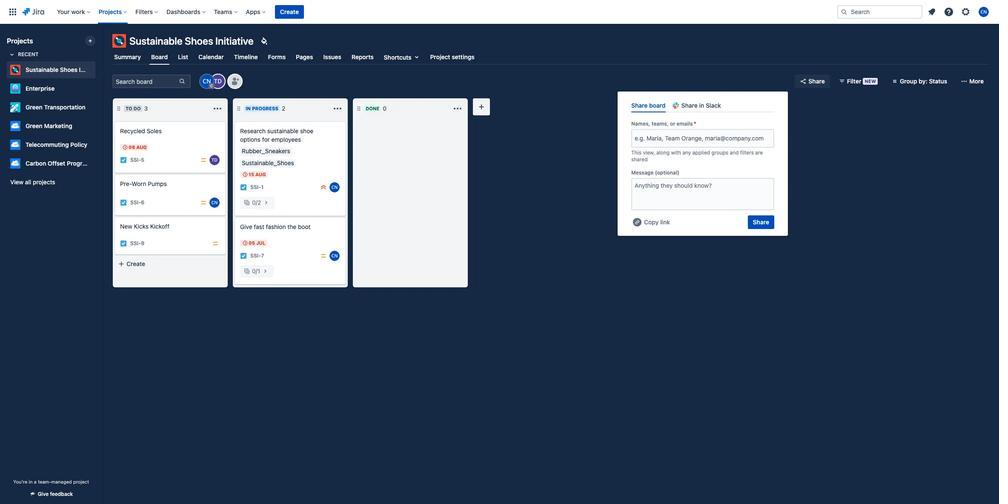Task type: describe. For each thing, give the bounding box(es) containing it.
Search board text field
[[113, 75, 178, 87]]

give for give feedback
[[38, 491, 49, 498]]

groups
[[712, 150, 729, 156]]

0 for 0 / 1
[[252, 268, 256, 275]]

0 horizontal spatial initiative
[[79, 66, 103, 73]]

copy link button
[[632, 216, 671, 229]]

dashboards
[[167, 8, 201, 15]]

your
[[57, 8, 70, 15]]

summary link
[[112, 49, 143, 65]]

share in slack
[[682, 102, 722, 109]]

orange,
[[682, 135, 704, 142]]

message
[[632, 170, 654, 176]]

you're in a team-managed project
[[13, 479, 89, 485]]

1 vertical spatial create button
[[113, 256, 228, 272]]

or
[[671, 121, 676, 127]]

research sustainable shoe options for employees
[[240, 127, 314, 143]]

projects button
[[96, 5, 130, 19]]

worn
[[132, 180, 146, 187]]

create column image
[[477, 102, 487, 112]]

apps
[[246, 8, 261, 15]]

tariq douglas image
[[211, 75, 225, 88]]

share button
[[796, 75, 831, 88]]

1 vertical spatial projects
[[7, 37, 33, 45]]

issues
[[324, 53, 342, 60]]

collapse recent projects image
[[7, 49, 17, 60]]

2 column actions menu image from the left
[[333, 104, 343, 114]]

tab list containing share board
[[628, 98, 778, 113]]

projects inside dropdown button
[[99, 8, 122, 15]]

to
[[126, 106, 132, 111]]

tab list containing board
[[107, 49, 995, 65]]

pre-worn pumps
[[120, 180, 167, 187]]

managed
[[51, 479, 72, 485]]

aug for 08 aug
[[136, 144, 147, 150]]

Message (optional) text field
[[632, 178, 775, 211]]

fashion
[[266, 223, 286, 230]]

0 vertical spatial sustainable
[[130, 35, 183, 47]]

ssi- for 6
[[130, 200, 141, 206]]

projects
[[33, 179, 55, 186]]

task image for give fast fashion the boot
[[240, 253, 247, 259]]

along
[[657, 150, 670, 156]]

task image for recycled soles
[[120, 157, 127, 164]]

in
[[246, 106, 251, 111]]

green transportation link
[[7, 99, 92, 116]]

sustainable shoes initiative link
[[7, 61, 103, 78]]

by:
[[920, 78, 928, 85]]

7
[[261, 253, 264, 259]]

enterprise link
[[7, 80, 92, 97]]

share inside popup button
[[809, 78, 826, 85]]

5
[[141, 157, 144, 163]]

in for share
[[700, 102, 705, 109]]

project settings link
[[429, 49, 477, 65]]

9
[[141, 240, 145, 247]]

0 vertical spatial 0
[[383, 105, 387, 112]]

filters
[[136, 8, 153, 15]]

05 jul
[[249, 240, 266, 246]]

and
[[730, 150, 739, 156]]

done 0
[[366, 105, 387, 112]]

calendar
[[199, 53, 224, 60]]

copy link
[[645, 219, 671, 226]]

forms link
[[267, 49, 288, 65]]

ssi- for 9
[[130, 240, 141, 247]]

highest image
[[320, 184, 327, 191]]

1 vertical spatial sustainable shoes initiative
[[26, 66, 103, 73]]

maria,
[[647, 135, 664, 142]]

task image for ssi-9
[[120, 240, 127, 247]]

settings image
[[962, 7, 972, 17]]

ssi-5
[[130, 157, 144, 163]]

your profile and settings image
[[979, 7, 990, 17]]

in for you're
[[29, 479, 33, 485]]

give feedback
[[38, 491, 73, 498]]

view
[[10, 179, 23, 186]]

give fast fashion the boot
[[240, 223, 311, 230]]

shoe
[[300, 127, 314, 135]]

add people image
[[230, 76, 240, 86]]

medium image for ssi-7
[[320, 253, 327, 259]]

filters
[[741, 150, 754, 156]]

add to starred image for green marketing
[[93, 121, 103, 131]]

team-
[[38, 479, 51, 485]]

are
[[756, 150, 764, 156]]

sustainable
[[267, 127, 299, 135]]

08
[[129, 144, 135, 150]]

ssi-6
[[130, 200, 145, 206]]

0 horizontal spatial shoes
[[60, 66, 77, 73]]

shared
[[632, 156, 648, 163]]

1 vertical spatial 1
[[258, 268, 260, 275]]

policy
[[70, 141, 87, 148]]

your work button
[[54, 5, 94, 19]]

soles
[[147, 127, 162, 135]]

teams
[[214, 8, 232, 15]]

all
[[25, 179, 31, 186]]

create project image
[[87, 37, 94, 44]]

1 vertical spatial task image
[[120, 199, 127, 206]]

calendar link
[[197, 49, 226, 65]]

ssi- for 7
[[251, 253, 261, 259]]

offset
[[48, 160, 65, 167]]

teams,
[[652, 121, 669, 127]]

filter new
[[848, 78, 877, 85]]

pages
[[296, 53, 313, 60]]

for
[[262, 136, 270, 143]]

feedback
[[50, 491, 73, 498]]

project
[[73, 479, 89, 485]]

view all projects
[[10, 179, 55, 186]]

recycled
[[120, 127, 145, 135]]

3
[[144, 105, 148, 112]]

ssi-6 link
[[130, 199, 145, 206]]

add to starred image for telecommuting policy
[[93, 140, 103, 150]]

tariq douglas image
[[210, 155, 220, 165]]

issues link
[[322, 49, 343, 65]]

pumps
[[148, 180, 167, 187]]

0 horizontal spatial new
[[120, 223, 132, 230]]

banner containing your work
[[0, 0, 1000, 24]]

help image
[[945, 7, 955, 17]]

medium image for ssi-6
[[200, 199, 207, 206]]

05 july 2023 image
[[242, 240, 249, 247]]

telecommuting policy link
[[7, 136, 92, 153]]



Task type: locate. For each thing, give the bounding box(es) containing it.
1 add to starred image from the top
[[93, 65, 103, 75]]

add to starred image left to
[[93, 102, 103, 112]]

0 vertical spatial sustainable shoes initiative
[[130, 35, 254, 47]]

1 vertical spatial 0
[[252, 199, 256, 206]]

08 aug
[[129, 144, 147, 150]]

fast
[[254, 223, 264, 230]]

jira image
[[22, 7, 44, 17], [22, 7, 44, 17]]

2
[[282, 105, 286, 112], [258, 199, 261, 206]]

0 down ssi-1 link
[[252, 199, 256, 206]]

0
[[383, 105, 387, 112], [252, 199, 256, 206], [252, 268, 256, 275]]

medium image
[[200, 157, 207, 164]]

green
[[26, 104, 43, 111], [26, 122, 43, 130]]

notifications image
[[927, 7, 938, 17]]

1 horizontal spatial 1
[[261, 184, 264, 191]]

0 horizontal spatial 1
[[258, 268, 260, 275]]

add to starred image left recycled
[[93, 121, 103, 131]]

telecommuting
[[26, 141, 69, 148]]

settings
[[452, 53, 475, 60]]

15 august 2023 image
[[242, 171, 249, 178], [242, 171, 249, 178]]

timeline
[[234, 53, 258, 60]]

filters button
[[133, 5, 161, 19]]

ssi-5 link
[[130, 157, 144, 164]]

aug
[[136, 144, 147, 150], [256, 172, 266, 177]]

your work
[[57, 8, 85, 15]]

e.g. maria, team orange, maria@company.com
[[635, 135, 764, 142]]

2 vertical spatial medium image
[[320, 253, 327, 259]]

telecommuting policy
[[26, 141, 87, 148]]

0 vertical spatial add to starred image
[[93, 102, 103, 112]]

1 vertical spatial give
[[38, 491, 49, 498]]

column actions menu image down tariq douglas image
[[213, 104, 223, 114]]

1
[[261, 184, 264, 191], [258, 268, 260, 275]]

1 horizontal spatial task image
[[240, 184, 247, 191]]

filter
[[848, 78, 862, 85]]

options
[[240, 136, 261, 143]]

new right filter
[[865, 78, 877, 84]]

0 vertical spatial projects
[[99, 8, 122, 15]]

0 vertical spatial 2
[[282, 105, 286, 112]]

search image
[[841, 9, 848, 15]]

done
[[366, 106, 380, 111]]

2 vertical spatial task image
[[240, 253, 247, 259]]

banner
[[0, 0, 1000, 24]]

initiative down create project image
[[79, 66, 103, 73]]

ssi-7
[[251, 253, 264, 259]]

pre-
[[120, 180, 132, 187]]

ssi- down worn
[[130, 200, 141, 206]]

task image
[[240, 184, 247, 191], [120, 240, 127, 247]]

add to starred image for sustainable shoes initiative
[[93, 65, 103, 75]]

primary element
[[5, 0, 838, 24]]

new kicks kickoff
[[120, 223, 170, 230]]

0 horizontal spatial aug
[[136, 144, 147, 150]]

1 vertical spatial shoes
[[60, 66, 77, 73]]

2 down ssi-1 link
[[258, 199, 261, 206]]

1 horizontal spatial 2
[[282, 105, 286, 112]]

board link
[[150, 49, 170, 65]]

/ for 2
[[256, 199, 258, 206]]

column actions menu image
[[453, 104, 463, 114]]

sidebar navigation image
[[93, 34, 112, 51]]

names,
[[632, 121, 651, 127]]

you're
[[13, 479, 27, 485]]

in left a
[[29, 479, 33, 485]]

green up "telecommuting"
[[26, 122, 43, 130]]

status
[[930, 78, 948, 85]]

program
[[67, 160, 91, 167]]

1 vertical spatial new
[[120, 223, 132, 230]]

task image left the ssi-5 link
[[120, 157, 127, 164]]

view all projects link
[[7, 175, 95, 190]]

ssi-7 link
[[251, 252, 264, 260]]

task image for ssi-1
[[240, 184, 247, 191]]

0 vertical spatial create button
[[275, 5, 304, 19]]

sustainable up "board" at the left
[[130, 35, 183, 47]]

1 horizontal spatial column actions menu image
[[333, 104, 343, 114]]

08 august 2023 image
[[122, 144, 129, 151], [122, 144, 129, 151]]

a
[[34, 479, 37, 485]]

1 horizontal spatial projects
[[99, 8, 122, 15]]

1 down ssi-7 link at the left bottom of page
[[258, 268, 260, 275]]

1 green from the top
[[26, 104, 43, 111]]

create right apps "popup button"
[[280, 8, 299, 15]]

0 horizontal spatial column actions menu image
[[213, 104, 223, 114]]

message (optional)
[[632, 170, 680, 176]]

ssi- for 5
[[130, 157, 141, 163]]

1 horizontal spatial create button
[[275, 5, 304, 19]]

shoes up enterprise link
[[60, 66, 77, 73]]

task image left 'ssi-6' link
[[120, 199, 127, 206]]

recent
[[18, 51, 39, 58]]

2 add to starred image from the top
[[93, 121, 103, 131]]

1 horizontal spatial shoes
[[185, 35, 213, 47]]

carbon offset program
[[26, 160, 91, 167]]

in progress 2
[[246, 105, 286, 112]]

shortcuts
[[384, 53, 412, 61]]

cara nguyen image for ssi-1
[[330, 182, 340, 193]]

0 vertical spatial give
[[240, 223, 252, 230]]

1 vertical spatial tab list
[[628, 98, 778, 113]]

share inside button
[[754, 219, 770, 226]]

/ for 1
[[256, 268, 258, 275]]

research
[[240, 127, 266, 135]]

1 horizontal spatial new
[[865, 78, 877, 84]]

2 right progress
[[282, 105, 286, 112]]

task image
[[120, 157, 127, 164], [120, 199, 127, 206], [240, 253, 247, 259]]

task image left ssi-1 link
[[240, 184, 247, 191]]

0 horizontal spatial create button
[[113, 256, 228, 272]]

team
[[666, 135, 680, 142]]

cara nguyen image for ssi-6
[[210, 198, 220, 208]]

create button inside primary "element"
[[275, 5, 304, 19]]

2 green from the top
[[26, 122, 43, 130]]

add to starred image for carbon offset program
[[93, 158, 103, 169]]

1 horizontal spatial medium image
[[212, 240, 219, 247]]

1 vertical spatial green
[[26, 122, 43, 130]]

1 vertical spatial initiative
[[79, 66, 103, 73]]

0 vertical spatial /
[[256, 199, 258, 206]]

0 vertical spatial new
[[865, 78, 877, 84]]

Search field
[[838, 5, 923, 19]]

teams button
[[212, 5, 241, 19]]

1 / from the top
[[256, 199, 258, 206]]

sustainable up "enterprise"
[[26, 66, 58, 73]]

add to starred image
[[93, 102, 103, 112], [93, 121, 103, 131]]

0 vertical spatial task image
[[120, 157, 127, 164]]

ssi- down 15 aug
[[251, 184, 261, 191]]

1 vertical spatial task image
[[120, 240, 127, 247]]

0 vertical spatial in
[[700, 102, 705, 109]]

1 horizontal spatial in
[[700, 102, 705, 109]]

in left slack
[[700, 102, 705, 109]]

group
[[901, 78, 918, 85]]

1 vertical spatial sustainable
[[26, 66, 58, 73]]

1 vertical spatial in
[[29, 479, 33, 485]]

work
[[71, 8, 85, 15]]

0 for 0 / 2
[[252, 199, 256, 206]]

projects up sidebar navigation image
[[99, 8, 122, 15]]

0 down ssi-7 link at the left bottom of page
[[252, 268, 256, 275]]

0 horizontal spatial create
[[127, 260, 145, 268]]

2 horizontal spatial medium image
[[320, 253, 327, 259]]

kicks
[[134, 223, 149, 230]]

create down ssi-9 link
[[127, 260, 145, 268]]

reports link
[[350, 49, 376, 65]]

create button down 9
[[113, 256, 228, 272]]

ssi-1
[[251, 184, 264, 191]]

sustainable shoes initiative up list on the top left
[[130, 35, 254, 47]]

2 for in progress 2
[[282, 105, 286, 112]]

1 vertical spatial 2
[[258, 199, 261, 206]]

give
[[240, 223, 252, 230], [38, 491, 49, 498]]

set background color image
[[259, 36, 269, 46]]

1 horizontal spatial give
[[240, 223, 252, 230]]

maria@company.com
[[706, 135, 764, 142]]

ssi- for 1
[[251, 184, 261, 191]]

collapse image
[[439, 104, 449, 114]]

0 horizontal spatial task image
[[120, 240, 127, 247]]

0 horizontal spatial give
[[38, 491, 49, 498]]

ssi- down kicks
[[130, 240, 141, 247]]

sustainable
[[130, 35, 183, 47], [26, 66, 58, 73]]

column actions menu image
[[213, 104, 223, 114], [333, 104, 343, 114]]

0 vertical spatial create
[[280, 8, 299, 15]]

employees
[[272, 136, 301, 143]]

share button
[[748, 216, 775, 229]]

0 vertical spatial shoes
[[185, 35, 213, 47]]

0 vertical spatial green
[[26, 104, 43, 111]]

more
[[970, 78, 985, 85]]

add to starred image
[[93, 65, 103, 75], [93, 84, 103, 94], [93, 140, 103, 150], [93, 158, 103, 169]]

add to starred image for enterprise
[[93, 84, 103, 94]]

applied
[[693, 150, 711, 156]]

give down team-
[[38, 491, 49, 498]]

green for green marketing
[[26, 122, 43, 130]]

0 vertical spatial medium image
[[200, 199, 207, 206]]

timeline link
[[232, 49, 260, 65]]

new inside filter new
[[865, 78, 877, 84]]

cara nguyen image for ssi-7
[[330, 251, 340, 261]]

slack
[[706, 102, 722, 109]]

forms
[[268, 53, 286, 60]]

this
[[632, 150, 642, 156]]

give feedback button
[[24, 487, 78, 501]]

task image left ssi-9 link
[[120, 240, 127, 247]]

this view, along with any applied groups and filters are shared
[[632, 150, 764, 163]]

0 horizontal spatial projects
[[7, 37, 33, 45]]

shoes up calendar
[[185, 35, 213, 47]]

1 vertical spatial medium image
[[212, 240, 219, 247]]

carbon offset program link
[[7, 155, 92, 172]]

1 down 15 aug
[[261, 184, 264, 191]]

2 / from the top
[[256, 268, 258, 275]]

give for give fast fashion the boot
[[240, 223, 252, 230]]

project settings
[[431, 53, 475, 60]]

1 vertical spatial /
[[256, 268, 258, 275]]

green transportation
[[26, 104, 86, 111]]

05 july 2023 image
[[242, 240, 249, 247]]

column actions menu image left the done at left top
[[333, 104, 343, 114]]

1 horizontal spatial initiative
[[216, 35, 254, 47]]

0 vertical spatial tab list
[[107, 49, 995, 65]]

ssi- down 05 jul
[[251, 253, 261, 259]]

create inside primary "element"
[[280, 8, 299, 15]]

appswitcher icon image
[[8, 7, 18, 17]]

/ down ssi-7 link at the left bottom of page
[[256, 268, 258, 275]]

shoes
[[185, 35, 213, 47], [60, 66, 77, 73]]

projects up recent on the top left
[[7, 37, 33, 45]]

green inside "link"
[[26, 122, 43, 130]]

cara nguyen image
[[200, 75, 214, 88], [330, 182, 340, 193], [210, 198, 220, 208], [330, 251, 340, 261]]

list
[[178, 53, 188, 60]]

0 horizontal spatial 2
[[258, 199, 261, 206]]

0 horizontal spatial sustainable
[[26, 66, 58, 73]]

aug right 08
[[136, 144, 147, 150]]

initiative
[[216, 35, 254, 47], [79, 66, 103, 73]]

ssi- down 08 aug
[[130, 157, 141, 163]]

add to starred image for green transportation
[[93, 102, 103, 112]]

0 horizontal spatial sustainable shoes initiative
[[26, 66, 103, 73]]

1 vertical spatial create
[[127, 260, 145, 268]]

medium image
[[200, 199, 207, 206], [212, 240, 219, 247], [320, 253, 327, 259]]

green down "enterprise"
[[26, 104, 43, 111]]

share board
[[632, 102, 666, 109]]

1 vertical spatial aug
[[256, 172, 266, 177]]

0 horizontal spatial medium image
[[200, 199, 207, 206]]

link
[[661, 219, 671, 226]]

0 vertical spatial 1
[[261, 184, 264, 191]]

tab list
[[107, 49, 995, 65], [628, 98, 778, 113]]

1 horizontal spatial sustainable shoes initiative
[[130, 35, 254, 47]]

15 aug
[[249, 172, 266, 177]]

1 add to starred image from the top
[[93, 102, 103, 112]]

1 horizontal spatial aug
[[256, 172, 266, 177]]

ssi-
[[130, 157, 141, 163], [251, 184, 261, 191], [130, 200, 141, 206], [130, 240, 141, 247], [251, 253, 261, 259]]

1 horizontal spatial sustainable
[[130, 35, 183, 47]]

2 add to starred image from the top
[[93, 84, 103, 94]]

create button right apps "popup button"
[[275, 5, 304, 19]]

1 column actions menu image from the left
[[213, 104, 223, 114]]

ssi-9
[[130, 240, 145, 247]]

0 right the done at left top
[[383, 105, 387, 112]]

0 vertical spatial aug
[[136, 144, 147, 150]]

05
[[249, 240, 255, 246]]

0 / 1
[[252, 268, 260, 275]]

group by: status
[[901, 78, 948, 85]]

/ down ssi-1 link
[[256, 199, 258, 206]]

1 horizontal spatial create
[[280, 8, 299, 15]]

3 add to starred image from the top
[[93, 140, 103, 150]]

2 vertical spatial 0
[[252, 268, 256, 275]]

aug right the 15
[[256, 172, 266, 177]]

board
[[650, 102, 666, 109]]

2 for 0 / 2
[[258, 199, 261, 206]]

board
[[151, 53, 168, 60]]

initiative up timeline at the top left of page
[[216, 35, 254, 47]]

4 add to starred image from the top
[[93, 158, 103, 169]]

1 vertical spatial add to starred image
[[93, 121, 103, 131]]

more button
[[957, 75, 990, 88]]

sustainable shoes initiative up enterprise link
[[26, 66, 103, 73]]

0 vertical spatial initiative
[[216, 35, 254, 47]]

reports
[[352, 53, 374, 60]]

1 inside ssi-1 link
[[261, 184, 264, 191]]

task image down 05 july 2023 image
[[240, 253, 247, 259]]

apps button
[[244, 5, 269, 19]]

enterprise
[[26, 85, 55, 92]]

0 horizontal spatial in
[[29, 479, 33, 485]]

give left fast
[[240, 223, 252, 230]]

boot
[[298, 223, 311, 230]]

aug for 15 aug
[[256, 172, 266, 177]]

ssi-1 link
[[251, 184, 264, 191]]

give inside 'button'
[[38, 491, 49, 498]]

new left kicks
[[120, 223, 132, 230]]

project
[[431, 53, 451, 60]]

green for green transportation
[[26, 104, 43, 111]]

0 vertical spatial task image
[[240, 184, 247, 191]]



Task type: vqa. For each thing, say whether or not it's contained in the screenshot.
Aug to the bottom
yes



